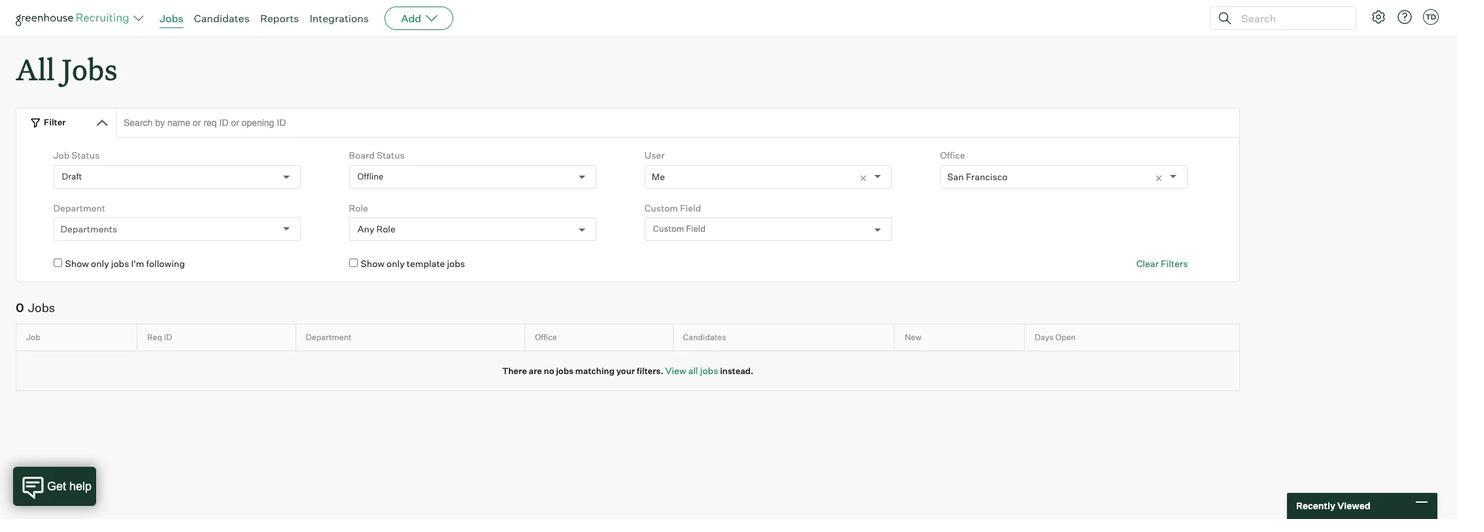 Task type: vqa. For each thing, say whether or not it's contained in the screenshot.


Task type: describe. For each thing, give the bounding box(es) containing it.
there
[[502, 366, 527, 376]]

are
[[529, 366, 542, 376]]

filters
[[1161, 258, 1188, 270]]

all
[[688, 365, 698, 376]]

td button
[[1420, 7, 1441, 27]]

viewed
[[1337, 501, 1371, 512]]

san francisco
[[947, 171, 1008, 182]]

your
[[616, 366, 635, 376]]

offline
[[357, 171, 383, 182]]

board
[[349, 150, 375, 161]]

job status
[[53, 150, 99, 161]]

show for show only jobs i'm following
[[65, 258, 89, 270]]

0
[[16, 301, 24, 315]]

jobs left i'm
[[111, 258, 129, 270]]

matching
[[575, 366, 615, 376]]

new
[[905, 333, 922, 343]]

configure image
[[1371, 9, 1386, 25]]

jobs for all jobs
[[62, 50, 117, 88]]

0 horizontal spatial department
[[53, 203, 105, 214]]

san francisco option
[[947, 171, 1008, 182]]

id
[[164, 333, 172, 343]]

1 vertical spatial office
[[535, 333, 557, 343]]

1 horizontal spatial role
[[376, 224, 396, 235]]

req id
[[147, 333, 172, 343]]

draft
[[62, 171, 82, 182]]

1 horizontal spatial candidates
[[683, 333, 726, 343]]

clear
[[1136, 258, 1159, 270]]

jobs inside there are no jobs matching your filters. view all jobs instead.
[[556, 366, 573, 376]]

Show only jobs I'm following checkbox
[[53, 259, 62, 268]]

clear value element for me
[[859, 166, 875, 188]]

instead.
[[720, 366, 753, 376]]

clear value image
[[859, 174, 868, 183]]

only for jobs
[[91, 258, 109, 270]]

status for board status
[[377, 150, 405, 161]]

any
[[357, 224, 374, 235]]

Search text field
[[1238, 9, 1344, 28]]

user
[[645, 150, 665, 161]]

open
[[1055, 333, 1076, 343]]

1 horizontal spatial office
[[940, 150, 965, 161]]

only for template
[[387, 258, 405, 270]]

view all jobs link
[[665, 365, 718, 376]]

0 vertical spatial custom field
[[645, 203, 701, 214]]

board status
[[349, 150, 405, 161]]

days
[[1035, 333, 1054, 343]]

clear value image
[[1155, 174, 1164, 183]]

show only jobs i'm following
[[65, 258, 185, 270]]

1 vertical spatial custom field
[[653, 224, 706, 234]]

recently viewed
[[1296, 501, 1371, 512]]

status for job status
[[72, 150, 99, 161]]

filter
[[44, 117, 66, 128]]

departments
[[61, 224, 117, 235]]

req
[[147, 333, 162, 343]]

candidates link
[[194, 12, 250, 25]]

san
[[947, 171, 964, 182]]

jobs link
[[160, 12, 183, 25]]

clear value element for san francisco
[[1155, 166, 1170, 188]]

all jobs
[[16, 50, 117, 88]]

0 vertical spatial role
[[349, 203, 368, 214]]

jobs for 0 jobs
[[28, 301, 55, 315]]



Task type: locate. For each thing, give the bounding box(es) containing it.
office
[[940, 150, 965, 161], [535, 333, 557, 343]]

1 horizontal spatial show
[[361, 258, 385, 270]]

1 horizontal spatial job
[[53, 150, 70, 161]]

recently
[[1296, 501, 1335, 512]]

add button
[[385, 7, 453, 30]]

role right the any
[[376, 224, 396, 235]]

view
[[665, 365, 686, 376]]

1 horizontal spatial status
[[377, 150, 405, 161]]

job
[[53, 150, 70, 161], [26, 333, 40, 343]]

field
[[680, 203, 701, 214], [686, 224, 706, 234]]

0 vertical spatial candidates
[[194, 12, 250, 25]]

show
[[65, 258, 89, 270], [361, 258, 385, 270]]

2 show from the left
[[361, 258, 385, 270]]

department
[[53, 203, 105, 214], [306, 333, 352, 343]]

0 horizontal spatial clear value element
[[859, 166, 875, 188]]

jobs down greenhouse recruiting image
[[62, 50, 117, 88]]

integrations
[[310, 12, 369, 25]]

0 vertical spatial department
[[53, 203, 105, 214]]

0 vertical spatial jobs
[[160, 12, 183, 25]]

jobs right all
[[700, 365, 718, 376]]

1 vertical spatial role
[[376, 224, 396, 235]]

filters.
[[637, 366, 664, 376]]

reports
[[260, 12, 299, 25]]

2 horizontal spatial jobs
[[160, 12, 183, 25]]

i'm
[[131, 258, 144, 270]]

1 vertical spatial job
[[26, 333, 40, 343]]

1 only from the left
[[91, 258, 109, 270]]

jobs right no
[[556, 366, 573, 376]]

1 horizontal spatial jobs
[[62, 50, 117, 88]]

0 horizontal spatial role
[[349, 203, 368, 214]]

any role
[[357, 224, 396, 235]]

0 jobs
[[16, 301, 55, 315]]

custom field
[[645, 203, 701, 214], [653, 224, 706, 234]]

integrations link
[[310, 12, 369, 25]]

clear value element
[[859, 166, 875, 188], [1155, 166, 1170, 188]]

all
[[16, 50, 55, 88]]

candidates
[[194, 12, 250, 25], [683, 333, 726, 343]]

jobs right '0'
[[28, 301, 55, 315]]

candidates right jobs link
[[194, 12, 250, 25]]

clear filters link
[[1136, 258, 1188, 271]]

show right show only template jobs option
[[361, 258, 385, 270]]

1 horizontal spatial only
[[387, 258, 405, 270]]

jobs right template
[[447, 258, 465, 270]]

role up the any
[[349, 203, 368, 214]]

2 only from the left
[[387, 258, 405, 270]]

only down the departments
[[91, 258, 109, 270]]

no
[[544, 366, 554, 376]]

greenhouse recruiting image
[[16, 10, 133, 26]]

1 horizontal spatial department
[[306, 333, 352, 343]]

1 status from the left
[[72, 150, 99, 161]]

0 horizontal spatial show
[[65, 258, 89, 270]]

1 vertical spatial candidates
[[683, 333, 726, 343]]

office up san
[[940, 150, 965, 161]]

status
[[72, 150, 99, 161], [377, 150, 405, 161]]

0 vertical spatial job
[[53, 150, 70, 161]]

show right show only jobs i'm following checkbox
[[65, 258, 89, 270]]

clear filters
[[1136, 258, 1188, 270]]

office up no
[[535, 333, 557, 343]]

custom
[[645, 203, 678, 214], [653, 224, 684, 234]]

1 vertical spatial field
[[686, 224, 706, 234]]

add
[[401, 12, 421, 25]]

role
[[349, 203, 368, 214], [376, 224, 396, 235]]

0 horizontal spatial jobs
[[28, 301, 55, 315]]

2 clear value element from the left
[[1155, 166, 1170, 188]]

1 clear value element from the left
[[859, 166, 875, 188]]

1 vertical spatial jobs
[[62, 50, 117, 88]]

2 vertical spatial jobs
[[28, 301, 55, 315]]

only left template
[[387, 258, 405, 270]]

jobs
[[111, 258, 129, 270], [447, 258, 465, 270], [700, 365, 718, 376], [556, 366, 573, 376]]

0 horizontal spatial job
[[26, 333, 40, 343]]

there are no jobs matching your filters. view all jobs instead.
[[502, 365, 753, 376]]

show only template jobs
[[361, 258, 465, 270]]

me
[[652, 171, 665, 182]]

show for show only template jobs
[[361, 258, 385, 270]]

0 horizontal spatial status
[[72, 150, 99, 161]]

jobs
[[160, 12, 183, 25], [62, 50, 117, 88], [28, 301, 55, 315]]

0 horizontal spatial only
[[91, 258, 109, 270]]

job down 0 jobs
[[26, 333, 40, 343]]

0 horizontal spatial office
[[535, 333, 557, 343]]

1 show from the left
[[65, 258, 89, 270]]

2 status from the left
[[377, 150, 405, 161]]

following
[[146, 258, 185, 270]]

Show only template jobs checkbox
[[349, 259, 357, 268]]

0 vertical spatial office
[[940, 150, 965, 161]]

td button
[[1423, 9, 1439, 25]]

days open
[[1035, 333, 1076, 343]]

0 horizontal spatial candidates
[[194, 12, 250, 25]]

Search by name or req ID or opening ID text field
[[116, 108, 1240, 138]]

0 vertical spatial field
[[680, 203, 701, 214]]

only
[[91, 258, 109, 270], [387, 258, 405, 270]]

status up the draft
[[72, 150, 99, 161]]

1 vertical spatial custom
[[653, 224, 684, 234]]

me option
[[652, 171, 665, 182]]

francisco
[[966, 171, 1008, 182]]

reports link
[[260, 12, 299, 25]]

job for job
[[26, 333, 40, 343]]

template
[[407, 258, 445, 270]]

candidates up all
[[683, 333, 726, 343]]

job up the draft
[[53, 150, 70, 161]]

status right board
[[377, 150, 405, 161]]

job for job status
[[53, 150, 70, 161]]

1 horizontal spatial clear value element
[[1155, 166, 1170, 188]]

0 vertical spatial custom
[[645, 203, 678, 214]]

jobs left candidates link
[[160, 12, 183, 25]]

td
[[1426, 12, 1436, 22]]

1 vertical spatial department
[[306, 333, 352, 343]]



